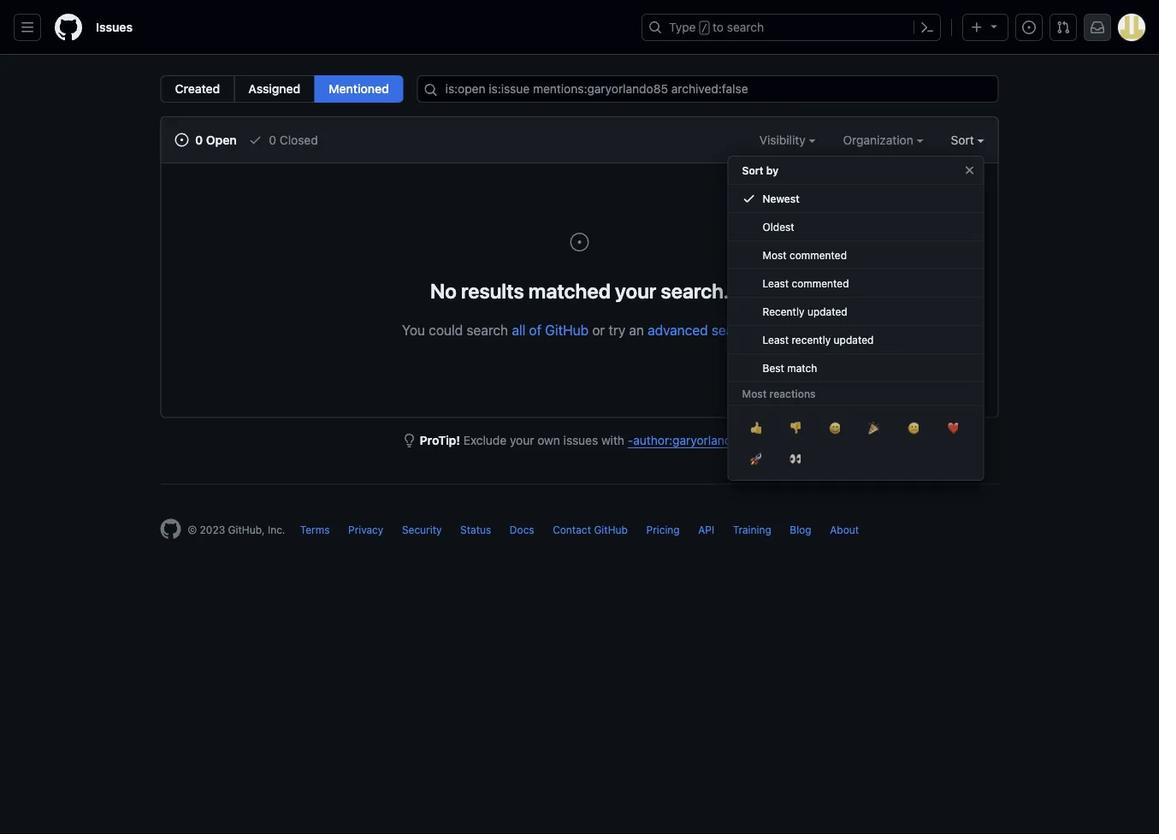 Task type: vqa. For each thing, say whether or not it's contained in the screenshot.
text box
no



Task type: locate. For each thing, give the bounding box(es) containing it.
check image down sort by
[[742, 192, 756, 205]]

1 vertical spatial updated
[[834, 334, 874, 346]]

security link
[[402, 524, 442, 536]]

of
[[529, 322, 542, 338]]

least up recently
[[763, 277, 789, 289]]

organization
[[843, 133, 917, 147]]

github
[[545, 322, 589, 338], [594, 524, 628, 536]]

protip!
[[420, 433, 460, 448]]

search left all
[[467, 322, 508, 338]]

updated down recently updated link
[[834, 334, 874, 346]]

0
[[195, 133, 203, 147], [269, 133, 276, 147]]

commented
[[790, 249, 847, 261], [792, 277, 849, 289]]

matched
[[529, 279, 611, 303]]

0 vertical spatial most
[[763, 249, 787, 261]]

search.
[[661, 279, 729, 303]]

0 vertical spatial issue opened image
[[175, 133, 189, 147]]

0 vertical spatial sort
[[951, 133, 974, 147]]

commented inside 'link'
[[792, 277, 849, 289]]

2 . from the top
[[753, 433, 757, 448]]

github,
[[228, 524, 265, 536]]

your up 'an'
[[615, 279, 657, 303]]

sort for sort by
[[742, 164, 764, 176]]

or
[[592, 322, 605, 338]]

least commented link
[[729, 270, 984, 298]]

0 left closed
[[269, 133, 276, 147]]

0 horizontal spatial homepage image
[[55, 14, 82, 41]]

1 vertical spatial .
[[753, 433, 757, 448]]

issue opened image up no results matched your search. on the top
[[570, 232, 590, 252]]

1 vertical spatial your
[[510, 433, 534, 448]]

api link
[[698, 524, 715, 536]]

1 vertical spatial commented
[[792, 277, 849, 289]]

github inside footer
[[594, 524, 628, 536]]

privacy
[[348, 524, 384, 536]]

0 horizontal spatial issue opened image
[[175, 133, 189, 147]]

best match link
[[729, 354, 984, 383]]

1 least from the top
[[763, 277, 789, 289]]

0 horizontal spatial sort
[[742, 164, 764, 176]]

organization button
[[843, 131, 924, 149]]

updated
[[808, 306, 848, 317], [834, 334, 874, 346]]

0 vertical spatial check image
[[249, 133, 262, 147]]

👀 link
[[775, 443, 814, 474]]

notifications image
[[1091, 21, 1105, 34]]

2 0 from the left
[[269, 133, 276, 147]]

all
[[512, 322, 526, 338]]

most commented link
[[729, 241, 984, 270]]

training
[[733, 524, 772, 536]]

advanced search link
[[648, 322, 754, 338]]

newest link
[[729, 185, 984, 213]]

Search all issues text field
[[417, 75, 999, 103]]

footer
[[147, 484, 1013, 582]]

sort for sort
[[951, 133, 974, 147]]

sort button
[[951, 131, 985, 149]]

issue opened image left 0 open
[[175, 133, 189, 147]]

1 . from the top
[[754, 322, 757, 338]]

commented up least commented
[[790, 249, 847, 261]]

docs
[[510, 524, 535, 536]]

inc.
[[268, 524, 285, 536]]

1 vertical spatial github
[[594, 524, 628, 536]]

🚀
[[750, 452, 760, 466]]

to
[[713, 20, 724, 34]]

0 vertical spatial commented
[[790, 249, 847, 261]]

sort left "by"
[[742, 164, 764, 176]]

issue opened image
[[1023, 21, 1036, 34]]

least
[[763, 277, 789, 289], [763, 334, 789, 346]]

exclude
[[464, 433, 507, 448]]

sort up 'close menu' image
[[951, 133, 974, 147]]

your left own
[[510, 433, 534, 448]]

1 horizontal spatial homepage image
[[160, 519, 181, 540]]

search right 'to'
[[727, 20, 764, 34]]

👍
[[750, 421, 760, 435]]

own
[[538, 433, 560, 448]]

1 vertical spatial homepage image
[[160, 519, 181, 540]]

check image inside 0 closed link
[[249, 133, 262, 147]]

close menu image
[[963, 163, 977, 177]]

contact github link
[[553, 524, 628, 536]]

assigned link
[[234, 75, 315, 103]]

0 vertical spatial homepage image
[[55, 14, 82, 41]]

your
[[615, 279, 657, 303], [510, 433, 534, 448]]

updated up least recently updated
[[808, 306, 848, 317]]

newest
[[763, 193, 800, 205]]

👍 link
[[736, 412, 775, 443]]

😄
[[829, 421, 839, 435]]

1 horizontal spatial 0
[[269, 133, 276, 147]]

search
[[727, 20, 764, 34], [467, 322, 508, 338], [712, 322, 754, 338]]

status
[[460, 524, 491, 536]]

homepage image
[[55, 14, 82, 41], [160, 519, 181, 540]]

1 vertical spatial least
[[763, 334, 789, 346]]

1 horizontal spatial your
[[615, 279, 657, 303]]

homepage image left issues
[[55, 14, 82, 41]]

issues
[[96, 20, 133, 34]]

contact
[[553, 524, 591, 536]]

most down oldest
[[763, 249, 787, 261]]

check image
[[249, 133, 262, 147], [742, 192, 756, 205]]

search down search.
[[712, 322, 754, 338]]

created link
[[160, 75, 235, 103]]

git pull request image
[[1057, 21, 1071, 34]]

1 horizontal spatial issue opened image
[[570, 232, 590, 252]]

Issues search field
[[417, 75, 999, 103]]

recently
[[792, 334, 831, 346]]

1 vertical spatial check image
[[742, 192, 756, 205]]

most commented
[[763, 249, 847, 261]]

github right of
[[545, 322, 589, 338]]

1 vertical spatial most
[[742, 388, 767, 400]]

api
[[698, 524, 715, 536]]

issue opened image
[[175, 133, 189, 147], [570, 232, 590, 252]]

0 vertical spatial github
[[545, 322, 589, 338]]

oldest link
[[729, 213, 984, 241]]

1 horizontal spatial check image
[[742, 192, 756, 205]]

0 vertical spatial .
[[754, 322, 757, 338]]

github right contact
[[594, 524, 628, 536]]

with
[[602, 433, 625, 448]]

could
[[429, 322, 463, 338]]

most down best
[[742, 388, 767, 400]]

homepage image inside footer
[[160, 519, 181, 540]]

plus image
[[970, 21, 984, 34]]

training link
[[733, 524, 772, 536]]

2 least from the top
[[763, 334, 789, 346]]

an
[[629, 322, 644, 338]]

1 vertical spatial sort
[[742, 164, 764, 176]]

0 horizontal spatial check image
[[249, 133, 262, 147]]

by
[[767, 164, 779, 176]]

check image inside newest link
[[742, 192, 756, 205]]

visibility
[[760, 133, 809, 147]]

homepage image left ©
[[160, 519, 181, 540]]

1 0 from the left
[[195, 133, 203, 147]]

commented up recently updated
[[792, 277, 849, 289]]

protip! exclude your own issues with -author:garyorlando85 .
[[420, 433, 757, 448]]

1 horizontal spatial sort
[[951, 133, 974, 147]]

0 vertical spatial least
[[763, 277, 789, 289]]

pricing link
[[647, 524, 680, 536]]

least recently updated
[[763, 334, 874, 346]]

check image right open at top left
[[249, 133, 262, 147]]

no results matched your search.
[[430, 279, 729, 303]]

1 horizontal spatial github
[[594, 524, 628, 536]]

you
[[402, 322, 425, 338]]

least up best
[[763, 334, 789, 346]]

sort inside popup button
[[951, 133, 974, 147]]

most
[[763, 249, 787, 261], [742, 388, 767, 400]]

privacy link
[[348, 524, 384, 536]]

least inside 'link'
[[763, 277, 789, 289]]

0 horizontal spatial 0
[[195, 133, 203, 147]]

0 left open at top left
[[195, 133, 203, 147]]

.
[[754, 322, 757, 338], [753, 433, 757, 448]]



Task type: describe. For each thing, give the bounding box(es) containing it.
1 vertical spatial issue opened image
[[570, 232, 590, 252]]

terms
[[300, 524, 330, 536]]

2023
[[200, 524, 225, 536]]

search image
[[424, 83, 438, 97]]

status link
[[460, 524, 491, 536]]

0 horizontal spatial your
[[510, 433, 534, 448]]

blog
[[790, 524, 812, 536]]

results
[[461, 279, 524, 303]]

recently updated link
[[729, 298, 984, 326]]

docs link
[[510, 524, 535, 536]]

created
[[175, 82, 220, 96]]

commented for least commented
[[792, 277, 849, 289]]

all of github link
[[512, 322, 589, 338]]

footer containing © 2023 github, inc.
[[147, 484, 1013, 582]]

least for least recently updated
[[763, 334, 789, 346]]

0 closed
[[266, 133, 318, 147]]

0 open link
[[175, 131, 237, 149]]

reactions
[[770, 388, 816, 400]]

👎 link
[[775, 412, 814, 443]]

pricing
[[647, 524, 680, 536]]

recently
[[763, 306, 805, 317]]

👎
[[789, 421, 800, 435]]

terms link
[[300, 524, 330, 536]]

0 vertical spatial updated
[[808, 306, 848, 317]]

0 for closed
[[269, 133, 276, 147]]

least commented
[[763, 277, 849, 289]]

advanced
[[648, 322, 708, 338]]

most for most commented
[[763, 249, 787, 261]]

0 for open
[[195, 133, 203, 147]]

oldest
[[763, 221, 795, 233]]

0 open
[[192, 133, 237, 147]]

least for least commented
[[763, 277, 789, 289]]

triangle down image
[[988, 19, 1001, 33]]

type / to search
[[669, 20, 764, 34]]

check image for newest link
[[742, 192, 756, 205]]

recently updated
[[763, 306, 848, 317]]

type
[[669, 20, 696, 34]]

about link
[[830, 524, 859, 536]]

least recently updated link
[[729, 326, 984, 354]]

author:garyorlando85
[[633, 433, 753, 448]]

issue opened image inside 0 open link
[[175, 133, 189, 147]]

❤️
[[947, 421, 957, 435]]

best
[[763, 362, 785, 374]]

issues element
[[160, 75, 404, 103]]

© 2023 github, inc.
[[188, 524, 285, 536]]

security
[[402, 524, 442, 536]]

😄 link
[[814, 412, 854, 443]]

commented for most commented
[[790, 249, 847, 261]]

visibility button
[[760, 131, 816, 149]]

sort by
[[742, 164, 779, 176]]

0 vertical spatial your
[[615, 279, 657, 303]]

-
[[628, 433, 633, 448]]

contact github
[[553, 524, 628, 536]]

🎉 link
[[854, 412, 893, 443]]

open
[[206, 133, 237, 147]]

most reactions
[[742, 388, 816, 400]]

😕
[[908, 421, 918, 435]]

best match
[[763, 362, 818, 374]]

most for most reactions
[[742, 388, 767, 400]]

assigned
[[248, 82, 301, 96]]

match
[[787, 362, 818, 374]]

light bulb image
[[403, 434, 417, 448]]

closed
[[280, 133, 318, 147]]

🚀 link
[[736, 443, 775, 474]]

command palette image
[[921, 21, 934, 34]]

0 closed link
[[249, 131, 318, 149]]

🎉
[[868, 421, 878, 435]]

©
[[188, 524, 197, 536]]

❤️ link
[[932, 412, 972, 443]]

blog link
[[790, 524, 812, 536]]

👀
[[789, 452, 800, 466]]

😕 link
[[893, 412, 932, 443]]

you could search all of github or try an advanced search .
[[402, 322, 757, 338]]

try
[[609, 322, 626, 338]]

-author:garyorlando85 link
[[628, 433, 753, 448]]

no
[[430, 279, 457, 303]]

about
[[830, 524, 859, 536]]

issues
[[564, 433, 598, 448]]

0 horizontal spatial github
[[545, 322, 589, 338]]

check image for 0 closed link
[[249, 133, 262, 147]]



